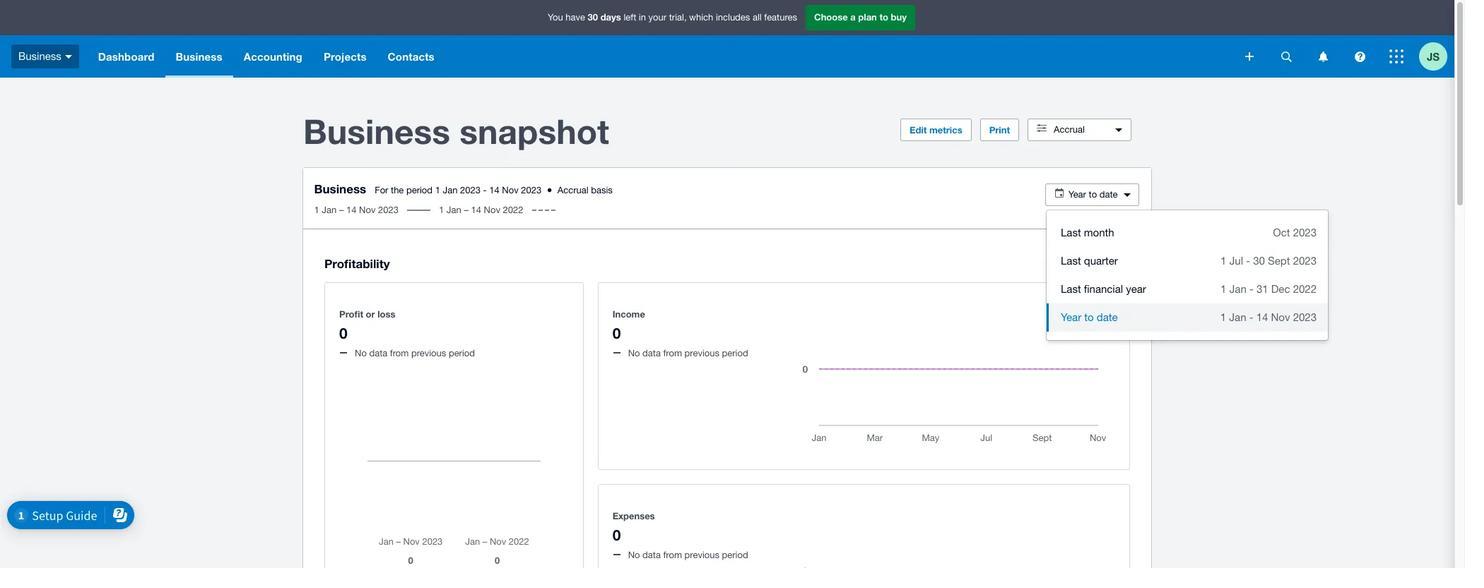 Task type: vqa. For each thing, say whether or not it's contained in the screenshot.
30 to the bottom
yes



Task type: describe. For each thing, give the bounding box(es) containing it.
a
[[850, 11, 856, 23]]

previous for expenses 0
[[685, 550, 720, 561]]

projects button
[[313, 35, 377, 78]]

period for expenses 0
[[722, 550, 748, 561]]

1 for 1 jan – 14 nov 2023
[[315, 205, 320, 216]]

for the period 1 jan 2023 - 14 nov 2023  ●  accrual basis
[[375, 185, 613, 196]]

your
[[649, 12, 667, 23]]

data for income 0
[[643, 348, 661, 359]]

group containing last month
[[1047, 211, 1328, 341]]

edit
[[910, 124, 927, 136]]

expenses
[[613, 511, 655, 522]]

jan for 1 jan – 14 nov 2023
[[322, 205, 337, 216]]

last for last quarter
[[1061, 255, 1081, 267]]

contacts
[[388, 50, 435, 63]]

quarter
[[1084, 255, 1118, 267]]

0 horizontal spatial svg image
[[65, 55, 72, 58]]

date inside popup button
[[1100, 189, 1118, 200]]

snapshot
[[460, 111, 609, 151]]

print
[[989, 124, 1010, 136]]

- up 1 jan – 14 nov 2022
[[484, 185, 487, 196]]

nov for 1 jan – 14 nov 2023
[[359, 205, 376, 216]]

buy
[[891, 11, 907, 23]]

14 up 1 jan – 14 nov 2022
[[490, 185, 500, 196]]

14 for 1 jan – 14 nov 2022
[[471, 205, 482, 216]]

2023 for 1 jul - 30 sept 2023
[[1293, 255, 1317, 267]]

0 for income 0
[[613, 325, 621, 343]]

date inside period list box
[[1097, 312, 1118, 324]]

income
[[613, 309, 645, 320]]

- for last financial year
[[1250, 283, 1254, 295]]

expenses 0
[[613, 511, 655, 545]]

have
[[566, 12, 585, 23]]

you have 30 days left in your trial, which includes all features
[[548, 11, 797, 23]]

jan for 1 jan - 31 dec 2022
[[1230, 283, 1247, 295]]

1 jan - 14 nov 2023
[[1221, 312, 1317, 324]]

- for year to date
[[1249, 312, 1254, 324]]

14 for 1 jan - 14 nov 2023
[[1256, 312, 1268, 324]]

period for income 0
[[722, 348, 748, 359]]

1 for 1 jan - 31 dec 2022
[[1221, 283, 1227, 295]]

financial
[[1084, 283, 1123, 295]]

last for last month
[[1061, 227, 1081, 239]]

days
[[601, 11, 621, 23]]

js button
[[1419, 35, 1455, 78]]

last quarter
[[1061, 255, 1118, 267]]

period list box
[[1047, 211, 1328, 341]]

1 jan – 14 nov 2022
[[439, 205, 524, 216]]

which
[[689, 12, 713, 23]]

accrual button
[[1028, 119, 1132, 141]]

1 for 1 jan – 14 nov 2022
[[439, 205, 444, 216]]

1 jul - 30 sept 2023
[[1221, 255, 1317, 267]]

navigation containing dashboard
[[88, 35, 1236, 78]]

plan
[[858, 11, 877, 23]]

dashboard link
[[88, 35, 165, 78]]

js
[[1427, 50, 1440, 63]]

from for income 0
[[663, 348, 682, 359]]

jan for 1 jan – 14 nov 2022
[[447, 205, 462, 216]]

business snapshot
[[303, 111, 609, 151]]

jul
[[1230, 255, 1243, 267]]

month
[[1084, 227, 1114, 239]]

edit metrics button
[[901, 119, 972, 141]]

none field containing last month
[[1046, 210, 1329, 341]]

accrual inside popup button
[[1054, 124, 1085, 135]]

year to date inside popup button
[[1069, 189, 1118, 200]]

– for 14 nov 2022
[[464, 205, 469, 216]]

2 business button from the left
[[165, 35, 233, 78]]

nov up 1 jan – 14 nov 2022
[[502, 185, 519, 196]]

data for profit or loss 0
[[369, 348, 387, 359]]

print button
[[980, 119, 1019, 141]]

previous for profit or loss 0
[[411, 348, 446, 359]]

projects
[[324, 50, 367, 63]]

the
[[391, 185, 404, 196]]

year inside popup button
[[1069, 189, 1087, 200]]

year to date inside period list box
[[1061, 312, 1118, 324]]

no for income 0
[[628, 348, 640, 359]]

no for expenses 0
[[628, 550, 640, 561]]

last month
[[1061, 227, 1114, 239]]

profit or loss 0
[[339, 309, 395, 343]]

in
[[639, 12, 646, 23]]



Task type: locate. For each thing, give the bounding box(es) containing it.
profitability
[[324, 257, 390, 272]]

no data from previous period for expenses 0
[[628, 550, 748, 561]]

nov
[[502, 185, 519, 196], [359, 205, 376, 216], [484, 205, 501, 216], [1271, 312, 1290, 324]]

jan up profitability
[[322, 205, 337, 216]]

year to date button
[[1046, 184, 1140, 206]]

oct
[[1273, 227, 1290, 239]]

1
[[435, 185, 441, 196], [315, 205, 320, 216], [439, 205, 444, 216], [1221, 255, 1227, 267], [1221, 283, 1227, 295], [1221, 312, 1226, 324]]

nov down for the period 1 jan 2023 - 14 nov 2023  ●  accrual basis
[[484, 205, 501, 216]]

from for profit or loss 0
[[390, 348, 409, 359]]

0 horizontal spatial business button
[[0, 35, 88, 78]]

1 horizontal spatial –
[[464, 205, 469, 216]]

2023 for for the period 1 jan 2023 - 14 nov 2023  ●  accrual basis
[[461, 185, 481, 196]]

for
[[375, 185, 389, 196]]

1 jan - 31 dec 2022
[[1221, 283, 1317, 295]]

contacts button
[[377, 35, 445, 78]]

0 vertical spatial year to date
[[1069, 189, 1118, 200]]

no for profit or loss 0
[[355, 348, 367, 359]]

last left financial
[[1061, 283, 1081, 295]]

2022 down for the period 1 jan 2023 - 14 nov 2023  ●  accrual basis
[[503, 205, 524, 216]]

basis
[[591, 185, 613, 196]]

– up profitability
[[340, 205, 344, 216]]

all
[[753, 12, 762, 23]]

no data from previous period down expenses 0
[[628, 550, 748, 561]]

no down profit or loss 0
[[355, 348, 367, 359]]

0 vertical spatial 30
[[588, 11, 598, 23]]

group
[[1047, 211, 1328, 341]]

2022 for 1 jan – 14 nov 2022
[[503, 205, 524, 216]]

2 vertical spatial last
[[1061, 283, 1081, 295]]

from
[[390, 348, 409, 359], [663, 348, 682, 359], [663, 550, 682, 561]]

- right jul
[[1246, 255, 1250, 267]]

None field
[[1046, 210, 1329, 341]]

banner containing js
[[0, 0, 1455, 78]]

2 horizontal spatial svg image
[[1355, 51, 1365, 62]]

accrual up year to date popup button
[[1054, 124, 1085, 135]]

1 for 1 jan - 14 nov 2023
[[1221, 312, 1226, 324]]

nov down dec
[[1271, 312, 1290, 324]]

0 inside the income 0
[[613, 325, 621, 343]]

year down last financial year
[[1061, 312, 1082, 324]]

accrual
[[1054, 124, 1085, 135], [558, 185, 589, 196]]

period
[[407, 185, 433, 196], [449, 348, 475, 359], [722, 348, 748, 359], [722, 550, 748, 561]]

last left quarter
[[1061, 255, 1081, 267]]

no
[[355, 348, 367, 359], [628, 348, 640, 359], [628, 550, 640, 561]]

date
[[1100, 189, 1118, 200], [1097, 312, 1118, 324]]

0 down income
[[613, 325, 621, 343]]

0 inside expenses 0
[[613, 527, 621, 545]]

– down for the period 1 jan 2023 - 14 nov 2023  ●  accrual basis
[[464, 205, 469, 216]]

data down expenses 0
[[643, 550, 661, 561]]

– for 14 nov 2023
[[340, 205, 344, 216]]

2022
[[503, 205, 524, 216], [1293, 283, 1317, 295]]

1 vertical spatial date
[[1097, 312, 1118, 324]]

1 vertical spatial year to date
[[1061, 312, 1118, 324]]

- left '31'
[[1250, 283, 1254, 295]]

1 for 1 jul - 30 sept 2023
[[1221, 255, 1227, 267]]

last financial year
[[1061, 283, 1146, 295]]

no data from previous period down the income 0
[[628, 348, 748, 359]]

1 horizontal spatial accrual
[[1054, 124, 1085, 135]]

0 horizontal spatial accrual
[[558, 185, 589, 196]]

–
[[340, 205, 344, 216], [464, 205, 469, 216]]

accrual left basis
[[558, 185, 589, 196]]

0 vertical spatial to
[[880, 11, 888, 23]]

date down financial
[[1097, 312, 1118, 324]]

jan down 1 jan - 31 dec 2022
[[1229, 312, 1246, 324]]

- for last quarter
[[1246, 255, 1250, 267]]

- down 1 jan - 31 dec 2022
[[1249, 312, 1254, 324]]

profit
[[339, 309, 363, 320]]

data down profit or loss 0
[[369, 348, 387, 359]]

includes
[[716, 12, 750, 23]]

1 – from the left
[[340, 205, 344, 216]]

jan for 1 jan - 14 nov 2023
[[1229, 312, 1246, 324]]

jan left '31'
[[1230, 283, 1247, 295]]

no data from previous period for profit or loss 0
[[355, 348, 475, 359]]

0 horizontal spatial 2022
[[503, 205, 524, 216]]

oct 2023
[[1273, 227, 1317, 239]]

year to date up month
[[1069, 189, 1118, 200]]

year to date
[[1069, 189, 1118, 200], [1061, 312, 1118, 324]]

last
[[1061, 227, 1081, 239], [1061, 255, 1081, 267], [1061, 283, 1081, 295]]

banner
[[0, 0, 1455, 78]]

3 last from the top
[[1061, 283, 1081, 295]]

year to date down last financial year
[[1061, 312, 1118, 324]]

1 horizontal spatial 2022
[[1293, 283, 1317, 295]]

you
[[548, 12, 563, 23]]

dashboard
[[98, 50, 154, 63]]

1 jan – 14 nov 2023
[[315, 205, 399, 216]]

0 inside profit or loss 0
[[339, 325, 348, 343]]

2 last from the top
[[1061, 255, 1081, 267]]

0
[[339, 325, 348, 343], [613, 325, 621, 343], [613, 527, 621, 545]]

0 vertical spatial year
[[1069, 189, 1087, 200]]

accounting button
[[233, 35, 313, 78]]

1 horizontal spatial svg image
[[1319, 51, 1328, 62]]

loss
[[378, 309, 395, 320]]

navigation
[[88, 35, 1236, 78]]

year inside period list box
[[1061, 312, 1082, 324]]

0 down profit
[[339, 325, 348, 343]]

1 vertical spatial 30
[[1253, 255, 1265, 267]]

year up last month
[[1069, 189, 1087, 200]]

1 vertical spatial to
[[1089, 189, 1097, 200]]

2 horizontal spatial svg image
[[1390, 49, 1404, 64]]

previous
[[411, 348, 446, 359], [685, 348, 720, 359], [685, 550, 720, 561]]

0 down expenses
[[613, 527, 621, 545]]

to inside banner
[[880, 11, 888, 23]]

to left buy on the top of page
[[880, 11, 888, 23]]

1 last from the top
[[1061, 227, 1081, 239]]

nov for 1 jan - 14 nov 2023
[[1271, 312, 1290, 324]]

14 inside period list box
[[1256, 312, 1268, 324]]

2022 inside period list box
[[1293, 283, 1317, 295]]

14 up profitability
[[347, 205, 357, 216]]

income 0
[[613, 309, 645, 343]]

2022 right dec
[[1293, 283, 1317, 295]]

edit metrics
[[910, 124, 962, 136]]

left
[[624, 12, 636, 23]]

last left month
[[1061, 227, 1081, 239]]

nov for 1 jan – 14 nov 2022
[[484, 205, 501, 216]]

to inside period list box
[[1084, 312, 1094, 324]]

14 for 1 jan – 14 nov 2023
[[347, 205, 357, 216]]

no down expenses 0
[[628, 550, 640, 561]]

0 horizontal spatial –
[[340, 205, 344, 216]]

0 horizontal spatial svg image
[[1245, 52, 1254, 61]]

nov down for
[[359, 205, 376, 216]]

2023 for 1 jan - 14 nov 2023
[[1293, 312, 1317, 324]]

1 vertical spatial accrual
[[558, 185, 589, 196]]

year
[[1069, 189, 1087, 200], [1061, 312, 1082, 324]]

business inside navigation
[[176, 50, 222, 63]]

to down last financial year
[[1084, 312, 1094, 324]]

or
[[366, 309, 375, 320]]

jan
[[443, 185, 458, 196], [322, 205, 337, 216], [447, 205, 462, 216], [1230, 283, 1247, 295], [1229, 312, 1246, 324]]

2 vertical spatial to
[[1084, 312, 1094, 324]]

dec
[[1271, 283, 1290, 295]]

svg image
[[1319, 51, 1328, 62], [1355, 51, 1365, 62], [1245, 52, 1254, 61]]

1 business button from the left
[[0, 35, 88, 78]]

2023 for 1 jan – 14 nov 2023
[[379, 205, 399, 216]]

from for expenses 0
[[663, 550, 682, 561]]

0 vertical spatial 2022
[[503, 205, 524, 216]]

1 horizontal spatial svg image
[[1281, 51, 1292, 62]]

sept
[[1268, 255, 1290, 267]]

choose a plan to buy
[[814, 11, 907, 23]]

metrics
[[929, 124, 962, 136]]

0 horizontal spatial 30
[[588, 11, 598, 23]]

year
[[1126, 283, 1146, 295]]

1 horizontal spatial 30
[[1253, 255, 1265, 267]]

data for expenses 0
[[643, 550, 661, 561]]

accounting
[[244, 50, 302, 63]]

period for profit or loss 0
[[449, 348, 475, 359]]

no down the income 0
[[628, 348, 640, 359]]

30 right have
[[588, 11, 598, 23]]

last for last financial year
[[1061, 283, 1081, 295]]

1 vertical spatial year
[[1061, 312, 1082, 324]]

30
[[588, 11, 598, 23], [1253, 255, 1265, 267]]

jan up 1 jan – 14 nov 2022
[[443, 185, 458, 196]]

31
[[1257, 283, 1268, 295]]

1 vertical spatial last
[[1061, 255, 1081, 267]]

features
[[764, 12, 797, 23]]

no data from previous period down loss
[[355, 348, 475, 359]]

30 inside period list box
[[1253, 255, 1265, 267]]

2022 for 1 jan - 31 dec 2022
[[1293, 283, 1317, 295]]

nov inside period list box
[[1271, 312, 1290, 324]]

to
[[880, 11, 888, 23], [1089, 189, 1097, 200], [1084, 312, 1094, 324]]

data down the income 0
[[643, 348, 661, 359]]

business
[[18, 50, 61, 62], [176, 50, 222, 63], [303, 111, 450, 151], [315, 182, 367, 196]]

14
[[490, 185, 500, 196], [347, 205, 357, 216], [471, 205, 482, 216], [1256, 312, 1268, 324]]

previous for income 0
[[685, 348, 720, 359]]

data
[[369, 348, 387, 359], [643, 348, 661, 359], [643, 550, 661, 561]]

to inside popup button
[[1089, 189, 1097, 200]]

business button
[[0, 35, 88, 78], [165, 35, 233, 78]]

jan down for the period 1 jan 2023 - 14 nov 2023  ●  accrual basis
[[447, 205, 462, 216]]

0 vertical spatial date
[[1100, 189, 1118, 200]]

14 down '31'
[[1256, 312, 1268, 324]]

1 vertical spatial 2022
[[1293, 283, 1317, 295]]

choose
[[814, 11, 848, 23]]

0 vertical spatial last
[[1061, 227, 1081, 239]]

no data from previous period for income 0
[[628, 348, 748, 359]]

1 horizontal spatial business button
[[165, 35, 233, 78]]

0 for expenses 0
[[613, 527, 621, 545]]

date up month
[[1100, 189, 1118, 200]]

2 – from the left
[[464, 205, 469, 216]]

0 vertical spatial accrual
[[1054, 124, 1085, 135]]

trial,
[[669, 12, 687, 23]]

-
[[484, 185, 487, 196], [1246, 255, 1250, 267], [1250, 283, 1254, 295], [1249, 312, 1254, 324]]

no data from previous period
[[355, 348, 475, 359], [628, 348, 748, 359], [628, 550, 748, 561]]

to up last month
[[1089, 189, 1097, 200]]

30 left sept
[[1253, 255, 1265, 267]]

14 down for the period 1 jan 2023 - 14 nov 2023  ●  accrual basis
[[471, 205, 482, 216]]

svg image
[[1390, 49, 1404, 64], [1281, 51, 1292, 62], [65, 55, 72, 58]]

2023
[[461, 185, 481, 196], [521, 185, 542, 196], [379, 205, 399, 216], [1293, 227, 1317, 239], [1293, 255, 1317, 267], [1293, 312, 1317, 324]]



